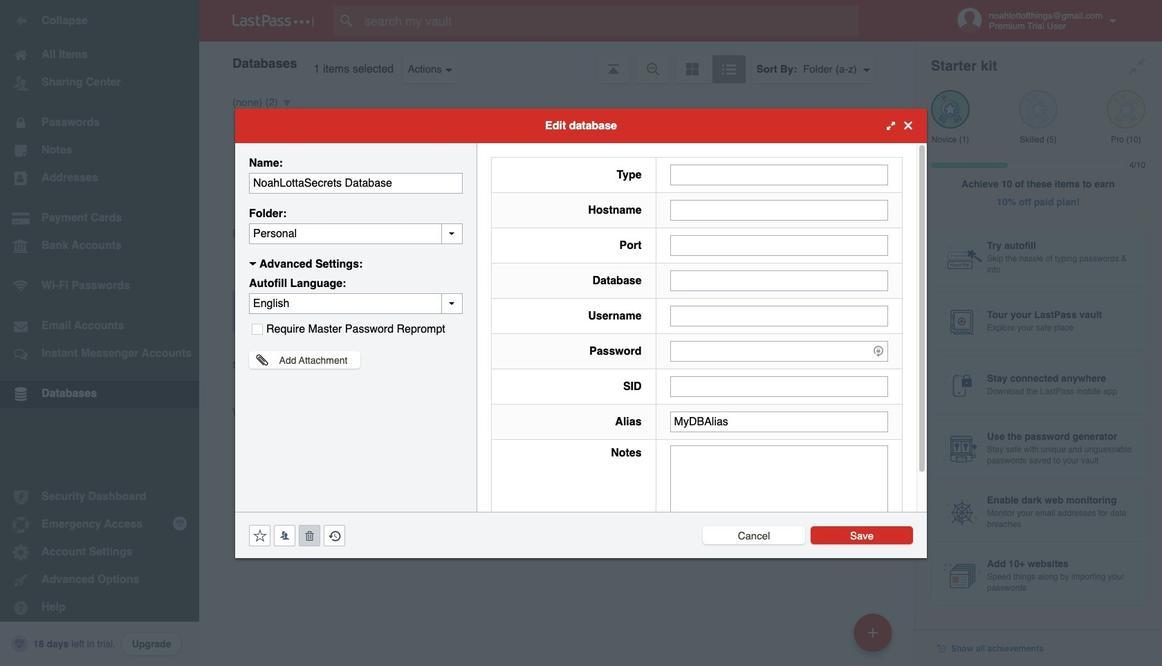 Task type: describe. For each thing, give the bounding box(es) containing it.
Search search field
[[333, 6, 886, 36]]

lastpass image
[[232, 15, 314, 27]]

vault options navigation
[[199, 42, 914, 83]]

search my vault text field
[[333, 6, 886, 36]]



Task type: locate. For each thing, give the bounding box(es) containing it.
main navigation navigation
[[0, 0, 199, 666]]

dialog
[[235, 108, 927, 558]]

None password field
[[670, 341, 888, 361]]

None text field
[[249, 173, 463, 193], [670, 200, 888, 220], [670, 270, 888, 291], [670, 305, 888, 326], [670, 376, 888, 397], [670, 411, 888, 432], [670, 445, 888, 531], [249, 173, 463, 193], [670, 200, 888, 220], [670, 270, 888, 291], [670, 305, 888, 326], [670, 376, 888, 397], [670, 411, 888, 432], [670, 445, 888, 531]]

new item image
[[868, 628, 878, 637]]

None text field
[[670, 164, 888, 185], [249, 223, 463, 244], [670, 235, 888, 256], [670, 164, 888, 185], [249, 223, 463, 244], [670, 235, 888, 256]]

new item navigation
[[849, 609, 901, 666]]



